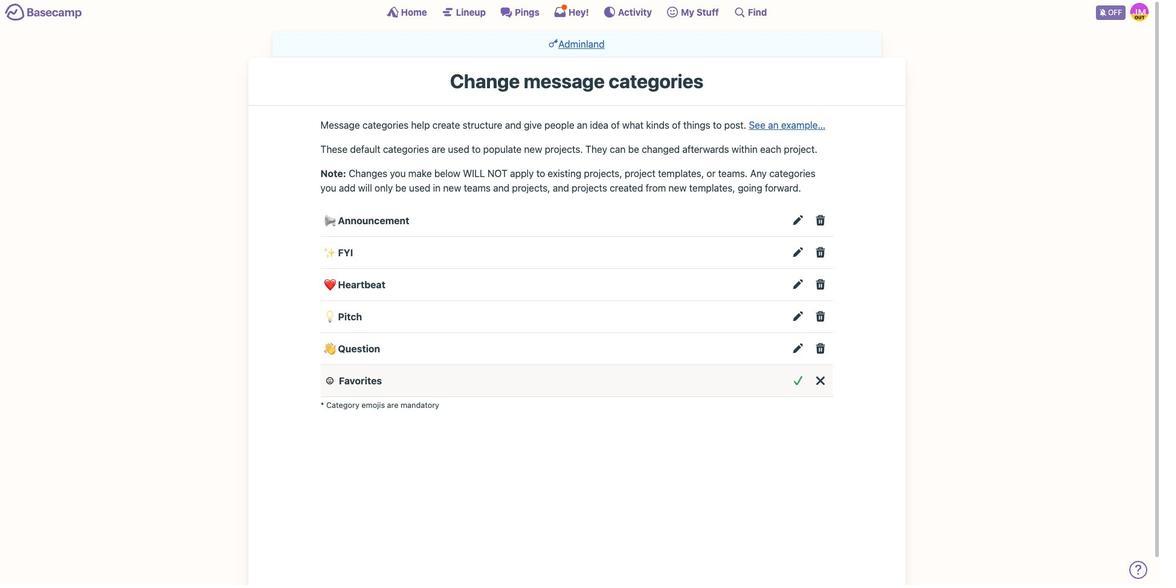 Task type: vqa. For each thing, say whether or not it's contained in the screenshot.
Main Element
yes



Task type: locate. For each thing, give the bounding box(es) containing it.
None text field
[[324, 373, 337, 389]]

jer mill image
[[1131, 3, 1149, 21]]

switch accounts image
[[5, 3, 82, 22]]

Name it… text field
[[339, 373, 455, 389]]



Task type: describe. For each thing, give the bounding box(es) containing it.
keyboard shortcut: ⌘ + / image
[[734, 6, 746, 18]]

main element
[[0, 0, 1154, 24]]



